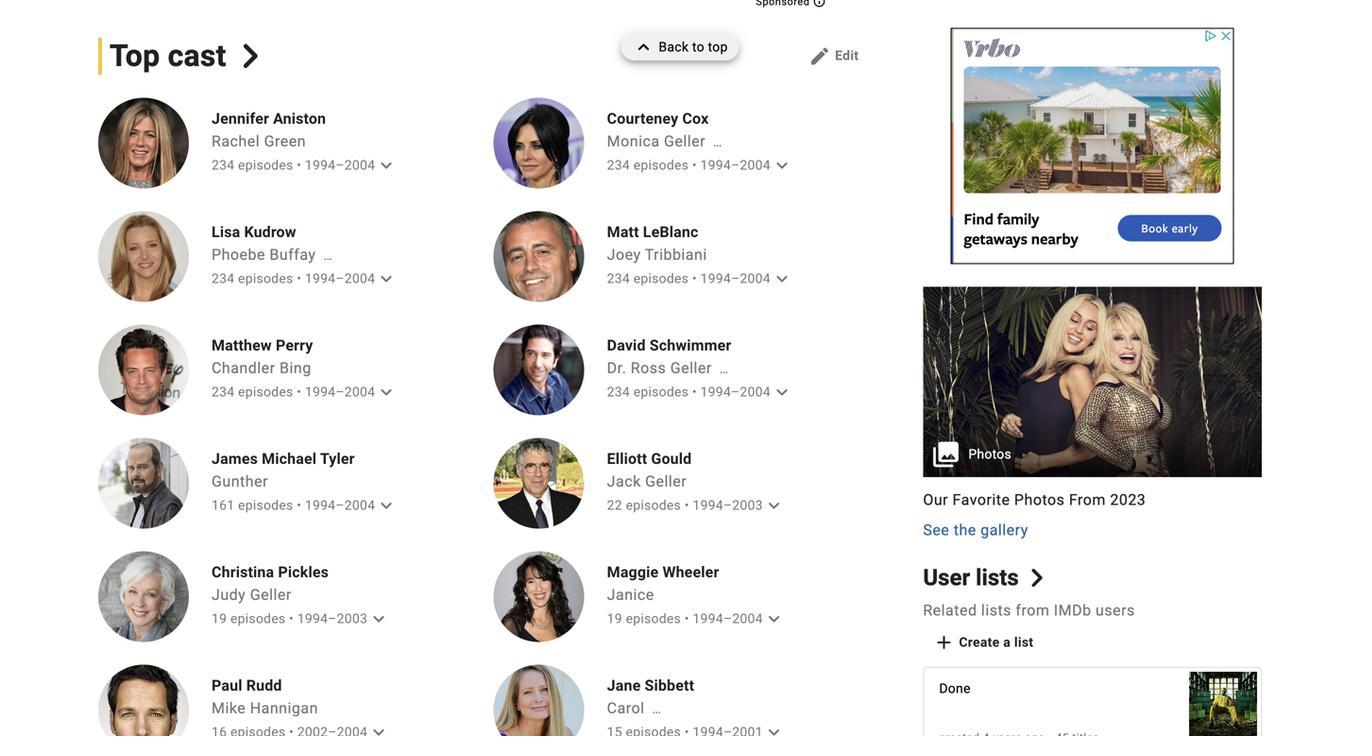 Task type: describe. For each thing, give the bounding box(es) containing it.
add image
[[933, 631, 956, 654]]

see the gallery button
[[924, 519, 1029, 542]]

jane sibbett image
[[494, 665, 585, 736]]

234 episodes • 1994–2004 for buffay
[[212, 271, 375, 287]]

234 episodes • 1994–2004 button for buffay
[[212, 268, 398, 290]]

matthew perry image
[[98, 324, 189, 415]]

jennifer
[[212, 110, 269, 127]]

chevron right inline image for top cast link
[[239, 44, 263, 68]]

19 episodes • 1994–2004 button
[[607, 608, 786, 631]]

episodes for rachel
[[238, 158, 293, 173]]

jennifer aniston link
[[212, 109, 392, 128]]

kudrow
[[244, 223, 296, 241]]

matt
[[607, 223, 639, 241]]

1994–2004 for jennifer aniston rachel green
[[305, 158, 375, 173]]

user
[[924, 564, 971, 591]]

phoebe buffay link
[[212, 246, 316, 263]]

list
[[1015, 634, 1034, 650]]

production art image
[[924, 286, 1263, 477]]

james michael tyler gunther
[[212, 450, 355, 490]]

22 episodes • 1994–2003
[[607, 498, 763, 513]]

1994–2004 for james michael tyler gunther
[[305, 498, 375, 513]]

234 episodes • 1994–2004 for ross
[[607, 384, 771, 400]]

chandler bing link
[[212, 359, 312, 377]]

related lists from imdb users
[[924, 601, 1136, 619]]

• for courteney cox monica geller …
[[693, 158, 697, 173]]

schwimmer
[[650, 336, 732, 354]]

jennifer aniston rachel green
[[212, 110, 326, 150]]

david schwimmer link
[[607, 336, 788, 355]]

user lists
[[924, 564, 1019, 591]]

lists for related
[[982, 601, 1012, 619]]

• for elliott gould jack geller
[[685, 498, 690, 513]]

top
[[708, 39, 728, 55]]

christina pickles link
[[212, 563, 385, 582]]

arrow image for jane sibbett carol …
[[763, 721, 786, 736]]

episodes for dr.
[[634, 384, 689, 400]]

lisa kudrow phoebe buffay …
[[212, 223, 333, 263]]

… inside courteney cox monica geller …
[[714, 134, 723, 150]]

elliott gould jack geller
[[607, 450, 692, 490]]

leblanc
[[643, 223, 699, 241]]

joey tribbiani link
[[607, 246, 708, 263]]

carol link
[[607, 699, 645, 717]]

see
[[924, 521, 950, 539]]

arrow image for lisa kudrow phoebe buffay …
[[375, 268, 398, 290]]

photos inside group
[[969, 447, 1012, 462]]

jane sibbett link
[[607, 676, 780, 695]]

episodes for monica
[[634, 158, 689, 173]]

… inside david schwimmer dr. ross geller …
[[720, 361, 729, 376]]

elliott gould image
[[494, 438, 585, 529]]

arrow image for maggie wheeler janice
[[763, 608, 786, 631]]

234 for monica
[[607, 158, 630, 173]]

234 episodes • 1994–2004 button for geller
[[607, 154, 794, 177]]

edit
[[836, 48, 859, 63]]

arrow image for courteney cox monica geller …
[[771, 154, 794, 177]]

episodes for judy
[[231, 611, 286, 627]]

courteney cox image
[[494, 98, 585, 188]]

gunther
[[212, 472, 268, 490]]

cast
[[168, 38, 226, 74]]

1994–2004 for matt leblanc joey tribbiani
[[701, 271, 771, 287]]

paul rudd link
[[212, 676, 385, 695]]

arrow image for jennifer aniston rachel green
[[375, 154, 398, 177]]

top
[[110, 38, 160, 74]]

our favorite photos from 2023
[[924, 491, 1147, 509]]

234 episodes • 1994–2004 for bing
[[212, 384, 375, 400]]

elliott gould link
[[607, 449, 780, 468]]

234 for chandler
[[212, 384, 235, 400]]

234 episodes • 1994–2004 for green
[[212, 158, 375, 173]]

back
[[659, 39, 689, 55]]

lists for user
[[976, 564, 1019, 591]]

photos link
[[924, 287, 1263, 477]]

back to top button
[[621, 34, 740, 60]]

carol
[[607, 699, 645, 717]]

22 episodes • 1994–2003 button
[[607, 494, 786, 517]]

monica
[[607, 132, 660, 150]]

green
[[264, 132, 306, 150]]

234 episodes • 1994–2004 button for tribbiani
[[607, 268, 794, 290]]

maggie wheeler image
[[494, 551, 585, 642]]

234 episodes • 1994–2004 button for ross
[[607, 381, 794, 404]]

create a list
[[960, 634, 1034, 650]]

2023
[[1111, 491, 1147, 509]]

matthew perry chandler bing
[[212, 336, 313, 377]]

christina
[[212, 563, 274, 581]]

161 episodes • 1994–2004 button
[[212, 494, 398, 517]]

james michael tyler image
[[98, 438, 189, 529]]

• for david schwimmer dr. ross geller …
[[693, 384, 697, 400]]

photos group
[[924, 286, 1263, 477]]

paul
[[212, 677, 243, 695]]

chandler
[[212, 359, 276, 377]]

wheeler
[[663, 563, 720, 581]]

maggie
[[607, 563, 659, 581]]

gallery
[[981, 521, 1029, 539]]

courteney
[[607, 110, 679, 127]]

rachel
[[212, 132, 260, 150]]

234 for rachel
[[212, 158, 235, 173]]

our
[[924, 491, 949, 509]]

geller for pickles
[[250, 586, 292, 604]]

aniston
[[273, 110, 326, 127]]

22
[[607, 498, 623, 513]]

19 episodes • 1994–2003 button
[[212, 608, 390, 631]]

dr. ross geller link
[[607, 359, 712, 377]]

imdb
[[1054, 601, 1092, 619]]

gunther link
[[212, 472, 268, 490]]

matthew perry link
[[212, 336, 392, 355]]

chevron right inline image for the user lists link
[[1028, 569, 1047, 587]]

geller for cox
[[664, 132, 706, 150]]

christina pickles judy geller
[[212, 563, 329, 604]]

from
[[1016, 601, 1050, 619]]

from
[[1070, 491, 1107, 509]]

see the gallery
[[924, 521, 1029, 539]]

a
[[1004, 634, 1011, 650]]

elliott
[[607, 450, 648, 468]]

christina pickles image
[[98, 551, 189, 642]]

jack
[[607, 472, 641, 490]]

234 for dr.
[[607, 384, 630, 400]]



Task type: locate. For each thing, give the bounding box(es) containing it.
1994–2004 for matthew perry chandler bing
[[305, 384, 375, 400]]

19 inside 'button'
[[212, 611, 227, 627]]

… down 'david schwimmer' link on the top of page
[[720, 361, 729, 376]]

1994–2004 down bing
[[305, 384, 375, 400]]

1994–2004 down matt leblanc link
[[701, 271, 771, 287]]

19 episodes • 1994–2003
[[212, 611, 368, 627]]

matt leblanc link
[[607, 222, 788, 241]]

0 horizontal spatial 1994–2003
[[297, 611, 368, 627]]

1 vertical spatial chevron right inline image
[[1028, 569, 1047, 587]]

related
[[924, 601, 978, 619]]

234 down dr.
[[607, 384, 630, 400]]

episodes down jack geller link
[[626, 498, 681, 513]]

234 down monica
[[607, 158, 630, 173]]

1994–2004 down maggie wheeler link
[[693, 611, 763, 627]]

create
[[960, 634, 1000, 650]]

geller for gould
[[646, 472, 687, 490]]

1994–2004 inside 'button'
[[305, 498, 375, 513]]

234 down chandler
[[212, 384, 235, 400]]

geller down the gould
[[646, 472, 687, 490]]

episodes for tyler
[[238, 498, 293, 513]]

234 for phoebe
[[212, 271, 235, 287]]

161
[[212, 498, 235, 513]]

michael
[[262, 450, 317, 468]]

234 episodes • 1994–2004 button for bing
[[212, 381, 398, 404]]

buffay
[[270, 246, 316, 263]]

geller up 19 episodes • 1994–2003
[[250, 586, 292, 604]]

chevron right inline image inside top cast link
[[239, 44, 263, 68]]

• for lisa kudrow phoebe buffay …
[[297, 271, 302, 287]]

the
[[954, 521, 977, 539]]

favorite
[[953, 491, 1011, 509]]

janice link
[[607, 586, 655, 604]]

rachel green link
[[212, 132, 306, 150]]

user lists link
[[924, 564, 1047, 591]]

done link
[[925, 662, 1262, 736]]

joey
[[607, 246, 641, 263]]

bing
[[280, 359, 312, 377]]

234 episodes • 1994–2004 down bing
[[212, 384, 375, 400]]

•
[[297, 158, 302, 173], [693, 158, 697, 173], [297, 271, 302, 287], [693, 271, 697, 287], [297, 384, 302, 400], [693, 384, 697, 400], [297, 498, 302, 513], [685, 498, 690, 513], [289, 611, 294, 627], [685, 611, 690, 627]]

expand less image
[[633, 34, 659, 60]]

arrow image for matt leblanc joey tribbiani
[[771, 268, 794, 290]]

arrow image
[[375, 154, 398, 177], [375, 268, 398, 290], [375, 494, 398, 517], [763, 494, 786, 517], [368, 608, 390, 631], [368, 721, 390, 736]]

0 vertical spatial 1994–2003
[[693, 498, 763, 513]]

1994–2003 down pickles
[[297, 611, 368, 627]]

david schwimmer image
[[494, 324, 585, 415]]

maggie wheeler link
[[607, 563, 780, 582]]

234
[[212, 158, 235, 173], [607, 158, 630, 173], [212, 271, 235, 287], [607, 271, 630, 287], [212, 384, 235, 400], [607, 384, 630, 400]]

episodes
[[238, 158, 293, 173], [634, 158, 689, 173], [238, 271, 293, 287], [634, 271, 689, 287], [238, 384, 293, 400], [634, 384, 689, 400], [238, 498, 293, 513], [626, 498, 681, 513], [231, 611, 286, 627], [626, 611, 681, 627]]

courteney cox link
[[607, 109, 788, 128]]

19 down judy
[[212, 611, 227, 627]]

… inside "lisa kudrow phoebe buffay …"
[[324, 247, 333, 263]]

episodes down dr. ross geller link
[[634, 384, 689, 400]]

1 vertical spatial lists
[[982, 601, 1012, 619]]

1994–2004 down buffay
[[305, 271, 375, 287]]

geller down cox at right
[[664, 132, 706, 150]]

episodes down monica geller link
[[634, 158, 689, 173]]

1994–2004 for david schwimmer dr. ross geller …
[[701, 384, 771, 400]]

sibbett
[[645, 677, 695, 695]]

1 horizontal spatial photos
[[1015, 491, 1065, 509]]

234 episodes • 1994–2004 down dr. ross geller link
[[607, 384, 771, 400]]

… inside jane sibbett carol …
[[653, 701, 662, 717]]

1 horizontal spatial 1994–2003
[[693, 498, 763, 513]]

rudd
[[246, 677, 282, 695]]

episodes down joey tribbiani link
[[634, 271, 689, 287]]

1 19 from the left
[[212, 611, 227, 627]]

1 horizontal spatial chevron right inline image
[[1028, 569, 1047, 587]]

0 vertical spatial chevron right inline image
[[239, 44, 263, 68]]

1994–2004 for courteney cox monica geller …
[[701, 158, 771, 173]]

chevron right inline image inside the user lists link
[[1028, 569, 1047, 587]]

arrow image for david schwimmer dr. ross geller …
[[771, 381, 794, 404]]

1994–2003 down elliott gould link
[[693, 498, 763, 513]]

1994–2004
[[305, 158, 375, 173], [701, 158, 771, 173], [305, 271, 375, 287], [701, 271, 771, 287], [305, 384, 375, 400], [701, 384, 771, 400], [305, 498, 375, 513], [693, 611, 763, 627]]

chevron right inline image
[[239, 44, 263, 68], [1028, 569, 1047, 587]]

• down bing
[[297, 384, 302, 400]]

1994–2004 down 'david schwimmer' link on the top of page
[[701, 384, 771, 400]]

arrow image for james michael tyler gunther
[[375, 494, 398, 517]]

dr.
[[607, 359, 627, 377]]

arrow image
[[771, 154, 794, 177], [771, 268, 794, 290], [375, 381, 398, 404], [771, 381, 794, 404], [763, 608, 786, 631], [763, 721, 786, 736]]

0 vertical spatial photos
[[969, 447, 1012, 462]]

jack geller link
[[607, 472, 687, 490]]

• inside button
[[685, 611, 690, 627]]

• for christina pickles judy geller
[[289, 611, 294, 627]]

• for matthew perry chandler bing
[[297, 384, 302, 400]]

advertisement region
[[951, 28, 1235, 264]]

234 episodes • 1994–2004 for tribbiani
[[607, 271, 771, 287]]

top cast
[[110, 38, 226, 74]]

• down dr. ross geller link
[[693, 384, 697, 400]]

• down monica geller link
[[693, 158, 697, 173]]

1994–2004 down green
[[305, 158, 375, 173]]

episodes down chandler bing link
[[238, 384, 293, 400]]

photos up gallery
[[1015, 491, 1065, 509]]

• down james michael tyler gunther
[[297, 498, 302, 513]]

tyler
[[320, 450, 355, 468]]

0 horizontal spatial photos
[[969, 447, 1012, 462]]

• for matt leblanc joey tribbiani
[[693, 271, 697, 287]]

episodes down janice
[[626, 611, 681, 627]]

episodes for phoebe
[[238, 271, 293, 287]]

… down the lisa kudrow link at top left
[[324, 247, 333, 263]]

episodes down gunther
[[238, 498, 293, 513]]

• down jack geller link
[[685, 498, 690, 513]]

edit image
[[809, 45, 832, 67]]

234 episodes • 1994–2004 button down courteney cox link
[[607, 154, 794, 177]]

episodes for joey
[[634, 271, 689, 287]]

• for maggie wheeler janice
[[685, 611, 690, 627]]

back to top
[[659, 39, 728, 55]]

19 inside button
[[607, 611, 623, 627]]

group containing our favorite photos from 2023
[[924, 286, 1263, 542]]

234 episodes • 1994–2004 button down 'david schwimmer' link on the top of page
[[607, 381, 794, 404]]

paul rudd mike hannigan
[[212, 677, 318, 717]]

lists up 'create a list' on the bottom right of page
[[982, 601, 1012, 619]]

lisa kudrow link
[[212, 222, 392, 241]]

james michael tyler link
[[212, 449, 392, 468]]

geller inside david schwimmer dr. ross geller …
[[671, 359, 712, 377]]

1 vertical spatial photos
[[1015, 491, 1065, 509]]

234 episodes • 1994–2004 button down buffay
[[212, 268, 398, 290]]

234 episodes • 1994–2004 down buffay
[[212, 271, 375, 287]]

our favorite photos from 2023 link
[[924, 489, 1263, 511]]

1994–2004 inside button
[[693, 611, 763, 627]]

234 episodes • 1994–2004 button down green
[[212, 154, 398, 177]]

• down maggie wheeler janice
[[685, 611, 690, 627]]

1994–2004 for lisa kudrow phoebe buffay …
[[305, 271, 375, 287]]

matt leblanc image
[[494, 211, 585, 302]]

1994–2004 down courteney cox link
[[701, 158, 771, 173]]

david
[[607, 336, 646, 354]]

phoebe
[[212, 246, 266, 263]]

• down green
[[297, 158, 302, 173]]

geller down schwimmer
[[671, 359, 712, 377]]

courteney cox monica geller …
[[607, 110, 723, 150]]

234 down the phoebe
[[212, 271, 235, 287]]

• for james michael tyler gunther
[[297, 498, 302, 513]]

geller inside elliott gould jack geller
[[646, 472, 687, 490]]

19 down janice
[[607, 611, 623, 627]]

0 vertical spatial lists
[[976, 564, 1019, 591]]

episodes for janice
[[626, 611, 681, 627]]

janice
[[607, 586, 655, 604]]

• down tribbiani
[[693, 271, 697, 287]]

… down courteney cox link
[[714, 134, 723, 150]]

lisa kudrow image
[[98, 211, 189, 302]]

0 horizontal spatial chevron right inline image
[[239, 44, 263, 68]]

mike hannigan link
[[212, 699, 318, 717]]

234 episodes • 1994–2004 button down bing
[[212, 381, 398, 404]]

234 episodes • 1994–2004 button down tribbiani
[[607, 268, 794, 290]]

paul rudd image
[[98, 665, 189, 736]]

234 episodes • 1994–2004 button for green
[[212, 154, 398, 177]]

group
[[924, 286, 1263, 542]]

234 episodes • 1994–2004 button
[[212, 154, 398, 177], [607, 154, 794, 177], [212, 268, 398, 290], [607, 268, 794, 290], [212, 381, 398, 404], [607, 381, 794, 404]]

234 down the "joey"
[[607, 271, 630, 287]]

judy geller link
[[212, 586, 292, 604]]

19 for judy geller
[[212, 611, 227, 627]]

234 down the rachel on the left top
[[212, 158, 235, 173]]

mike
[[212, 699, 246, 717]]

done
[[940, 681, 971, 696]]

234 episodes • 1994–2004 down monica geller link
[[607, 158, 771, 173]]

1994–2003 for christina pickles judy geller
[[297, 611, 368, 627]]

1 vertical spatial 1994–2003
[[297, 611, 368, 627]]

• for jennifer aniston rachel green
[[297, 158, 302, 173]]

1994–2003 for elliott gould jack geller
[[693, 498, 763, 513]]

• down buffay
[[297, 271, 302, 287]]

… down "sibbett" at the bottom
[[653, 701, 662, 717]]

geller inside christina pickles judy geller
[[250, 586, 292, 604]]

1994–2004 for maggie wheeler janice
[[693, 611, 763, 627]]

hannigan
[[250, 699, 318, 717]]

episodes inside button
[[626, 611, 681, 627]]

photos
[[969, 447, 1012, 462], [1015, 491, 1065, 509]]

1994–2003
[[693, 498, 763, 513], [297, 611, 368, 627]]

gould
[[652, 450, 692, 468]]

cox
[[683, 110, 709, 127]]

matthew
[[212, 336, 272, 354]]

• down christina pickles judy geller
[[289, 611, 294, 627]]

edit button
[[802, 41, 867, 71]]

episodes down phoebe buffay link
[[238, 271, 293, 287]]

photos up favorite
[[969, 447, 1012, 462]]

david schwimmer dr. ross geller …
[[607, 336, 732, 377]]

2 19 from the left
[[607, 611, 623, 627]]

234 for joey
[[607, 271, 630, 287]]

bryan cranston in breaking bad (2008) image
[[1190, 662, 1258, 736]]

perry
[[276, 336, 313, 354]]

jane
[[607, 677, 641, 695]]

chevron right inline image up from
[[1028, 569, 1047, 587]]

episodes down rachel green link
[[238, 158, 293, 173]]

1 horizontal spatial 19
[[607, 611, 623, 627]]

jennifer aniston image
[[98, 98, 189, 188]]

234 episodes • 1994–2004 for geller
[[607, 158, 771, 173]]

arrow image for matthew perry chandler bing
[[375, 381, 398, 404]]

episodes for jack
[[626, 498, 681, 513]]

arrow image for paul rudd mike hannigan
[[368, 721, 390, 736]]

arrow image for christina pickles judy geller
[[368, 608, 390, 631]]

19
[[212, 611, 227, 627], [607, 611, 623, 627]]

1994–2004 down tyler
[[305, 498, 375, 513]]

tribbiani
[[645, 246, 708, 263]]

matt leblanc joey tribbiani
[[607, 223, 708, 263]]

234 episodes • 1994–2004
[[212, 158, 375, 173], [607, 158, 771, 173], [212, 271, 375, 287], [607, 271, 771, 287], [212, 384, 375, 400], [607, 384, 771, 400]]

161 episodes • 1994–2004
[[212, 498, 375, 513]]

create a list button
[[924, 625, 1049, 659]]

19 for janice
[[607, 611, 623, 627]]

0 horizontal spatial 19
[[212, 611, 227, 627]]

lisa
[[212, 223, 240, 241]]

234 episodes • 1994–2004 down green
[[212, 158, 375, 173]]

234 episodes • 1994–2004 down tribbiani
[[607, 271, 771, 287]]

19 episodes • 1994–2004
[[607, 611, 763, 627]]

ross
[[631, 359, 666, 377]]

episodes down judy geller link
[[231, 611, 286, 627]]

chevron right inline image right cast in the left of the page
[[239, 44, 263, 68]]

episodes for chandler
[[238, 384, 293, 400]]

geller inside courteney cox monica geller …
[[664, 132, 706, 150]]

lists up the related lists from imdb users
[[976, 564, 1019, 591]]

arrow image for elliott gould jack geller
[[763, 494, 786, 517]]



Task type: vqa. For each thing, say whether or not it's contained in the screenshot.


